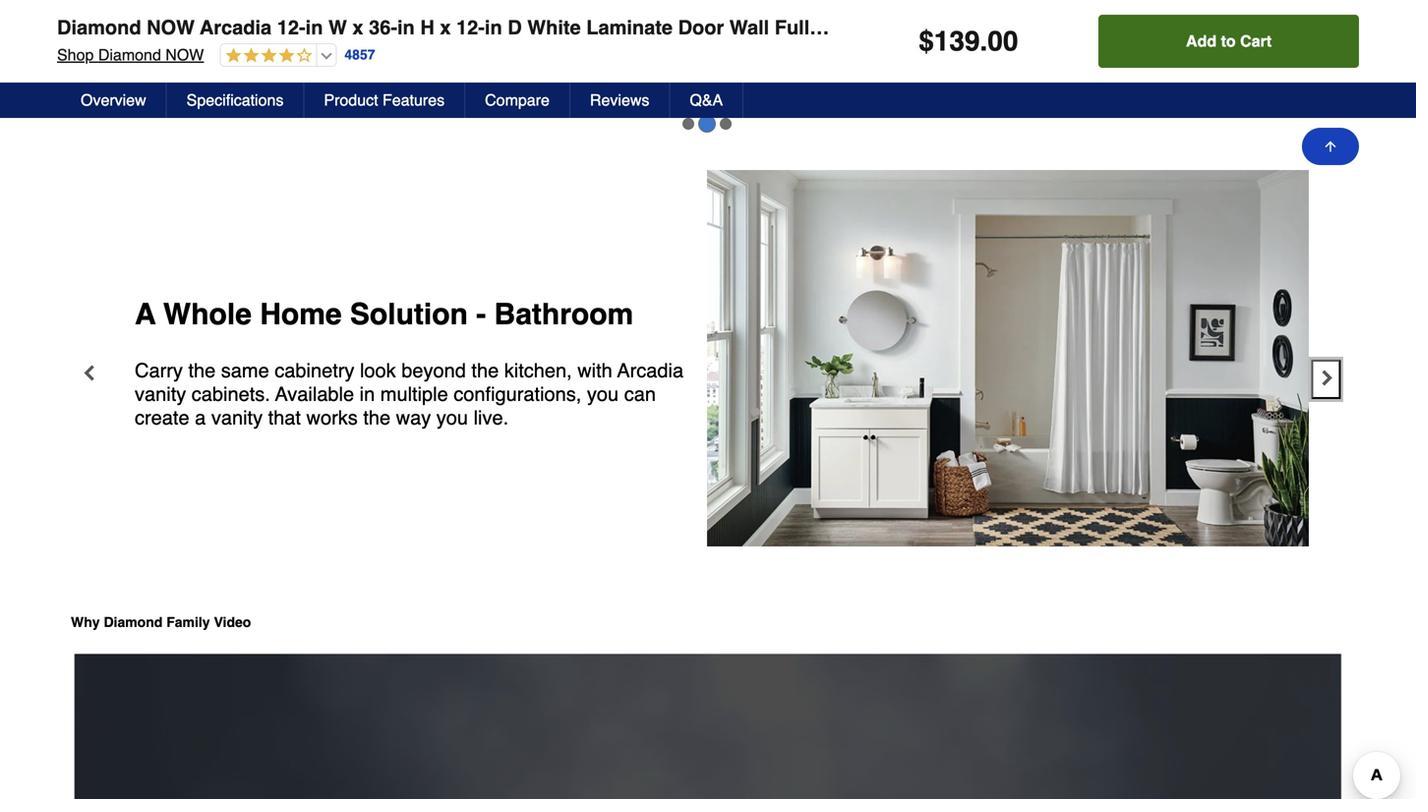 Task type: vqa. For each thing, say whether or not it's contained in the screenshot.
Collection inside the Westmoreland Walnut Transitional Vanity Bathroom Collection
no



Task type: locate. For each thing, give the bounding box(es) containing it.
overview
[[81, 91, 146, 109]]

q&a
[[690, 91, 723, 109]]

now up shop diamond now
[[147, 16, 195, 39]]

d
[[508, 16, 522, 39]]

0 horizontal spatial x
[[353, 16, 364, 39]]

$ 139 . 00
[[919, 26, 1019, 57]]

x right w
[[353, 16, 364, 39]]

q&a button
[[670, 83, 744, 118]]

diamond
[[57, 16, 141, 39], [98, 46, 161, 64], [104, 615, 163, 631]]

0 vertical spatial diamond
[[57, 16, 141, 39]]

compare
[[485, 91, 550, 109]]

0 horizontal spatial door
[[679, 16, 724, 39]]

12- up 4 stars image
[[277, 16, 306, 39]]

cart
[[1241, 32, 1272, 50]]

in left the h
[[398, 16, 415, 39]]

1 x from the left
[[353, 16, 364, 39]]

now
[[147, 16, 195, 39], [166, 46, 204, 64]]

1 horizontal spatial door
[[1247, 16, 1293, 39]]

0 horizontal spatial in
[[306, 16, 323, 39]]

a
[[71, 83, 81, 99]]

add to cart
[[1187, 32, 1272, 50]]

shaker
[[1176, 16, 1241, 39]]

h
[[420, 16, 435, 39]]

x right the h
[[440, 16, 451, 39]]

12-
[[277, 16, 306, 39], [457, 16, 485, 39]]

door
[[679, 16, 724, 39], [1247, 16, 1293, 39]]

door left wall
[[679, 16, 724, 39]]

0 vertical spatial now
[[147, 16, 195, 39]]

diamond up shop
[[57, 16, 141, 39]]

white
[[528, 16, 581, 39]]

family
[[167, 615, 210, 631]]

in left d
[[485, 16, 503, 39]]

w
[[329, 16, 347, 39]]

1 vertical spatial diamond
[[98, 46, 161, 64]]

x
[[353, 16, 364, 39], [440, 16, 451, 39]]

in
[[306, 16, 323, 39], [398, 16, 415, 39], [485, 16, 503, 39]]

fully
[[775, 16, 821, 39]]

2 horizontal spatial in
[[485, 16, 503, 39]]

diamond up home on the left top of page
[[98, 46, 161, 64]]

2 door from the left
[[1247, 16, 1293, 39]]

12- right the h
[[457, 16, 485, 39]]

to
[[1222, 32, 1237, 50]]

diamond for why
[[104, 615, 163, 631]]

1 horizontal spatial in
[[398, 16, 415, 39]]

door right to
[[1247, 16, 1293, 39]]

why diamond family video
[[71, 615, 251, 631]]

$
[[919, 26, 935, 57]]

laminate
[[587, 16, 673, 39]]

add to cart button
[[1099, 15, 1360, 68]]

1 horizontal spatial 12-
[[457, 16, 485, 39]]

1 horizontal spatial x
[[440, 16, 451, 39]]

2 vertical spatial diamond
[[104, 615, 163, 631]]

0 horizontal spatial 12-
[[277, 16, 306, 39]]

139
[[935, 26, 981, 57]]

add
[[1187, 32, 1217, 50]]

1 in from the left
[[306, 16, 323, 39]]

in left w
[[306, 16, 323, 39]]

diamond now arcadia 12-in w x 36-in h x 12-in d white laminate door wall fully assembled cabinet (recessed panel shaker door style)
[[57, 16, 1352, 39]]

diamond right why
[[104, 615, 163, 631]]

now up solution
[[166, 46, 204, 64]]



Task type: describe. For each thing, give the bounding box(es) containing it.
specifications
[[187, 91, 284, 109]]

reviews
[[590, 91, 650, 109]]

specifications button
[[167, 83, 304, 118]]

assembled
[[826, 16, 931, 39]]

arrow up image
[[1323, 139, 1339, 154]]

diamond for shop
[[98, 46, 161, 64]]

(recessed
[[1014, 16, 1112, 39]]

36-
[[369, 16, 398, 39]]

video
[[214, 615, 251, 631]]

home
[[129, 83, 168, 99]]

2 x from the left
[[440, 16, 451, 39]]

style)
[[1298, 16, 1352, 39]]

panel
[[1118, 16, 1170, 39]]

compare button
[[466, 83, 571, 118]]

features
[[383, 91, 445, 109]]

4857
[[345, 47, 375, 63]]

wall
[[730, 16, 770, 39]]

1 vertical spatial now
[[166, 46, 204, 64]]

.
[[981, 26, 988, 57]]

product
[[324, 91, 378, 109]]

1 door from the left
[[679, 16, 724, 39]]

product features button
[[304, 83, 466, 118]]

2 in from the left
[[398, 16, 415, 39]]

reviews button
[[571, 83, 670, 118]]

why
[[71, 615, 100, 631]]

overview button
[[61, 83, 167, 118]]

a whole home solution
[[71, 83, 226, 99]]

1 12- from the left
[[277, 16, 306, 39]]

00
[[988, 26, 1019, 57]]

3 in from the left
[[485, 16, 503, 39]]

shop diamond now
[[57, 46, 204, 64]]

2 12- from the left
[[457, 16, 485, 39]]

cabinet
[[936, 16, 1008, 39]]

solution
[[171, 83, 226, 99]]

arcadia
[[200, 16, 272, 39]]

product features
[[324, 91, 445, 109]]

4 stars image
[[221, 47, 312, 65]]

shop
[[57, 46, 94, 64]]

whole
[[84, 83, 125, 99]]



